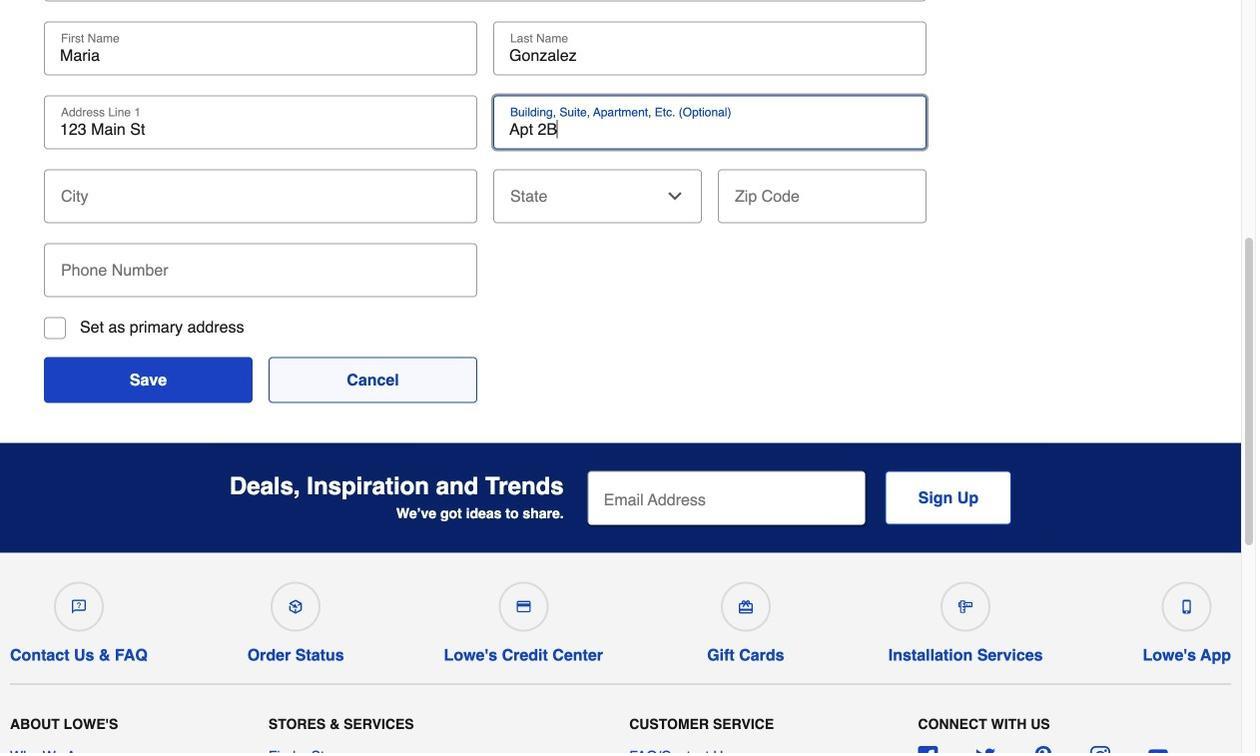 Task type: locate. For each thing, give the bounding box(es) containing it.
postalCode text field
[[726, 169, 919, 213]]

City text field
[[52, 169, 469, 213]]

pinterest image
[[1034, 746, 1053, 753]]

youtube image
[[1149, 746, 1169, 753]]

credit card image
[[517, 600, 531, 614]]

mobile image
[[1180, 600, 1194, 614]]

dimensions image
[[959, 600, 973, 614]]

Email Address email field
[[588, 471, 866, 525]]

twitter image
[[976, 746, 996, 753]]

form
[[588, 471, 1012, 527]]

customer care image
[[72, 600, 86, 614]]

gift card image
[[739, 600, 753, 614]]

phoneNumber text field
[[52, 243, 469, 287]]

LastName text field
[[501, 45, 919, 65]]



Task type: describe. For each thing, give the bounding box(es) containing it.
pickup image
[[289, 600, 303, 614]]

line2 text field
[[501, 119, 919, 139]]

FirstName text field
[[52, 45, 469, 65]]

instagram image
[[1091, 746, 1111, 753]]

facebook image
[[918, 746, 938, 753]]

line1 text field
[[52, 119, 469, 139]]



Task type: vqa. For each thing, say whether or not it's contained in the screenshot.
postalCode text field
yes



